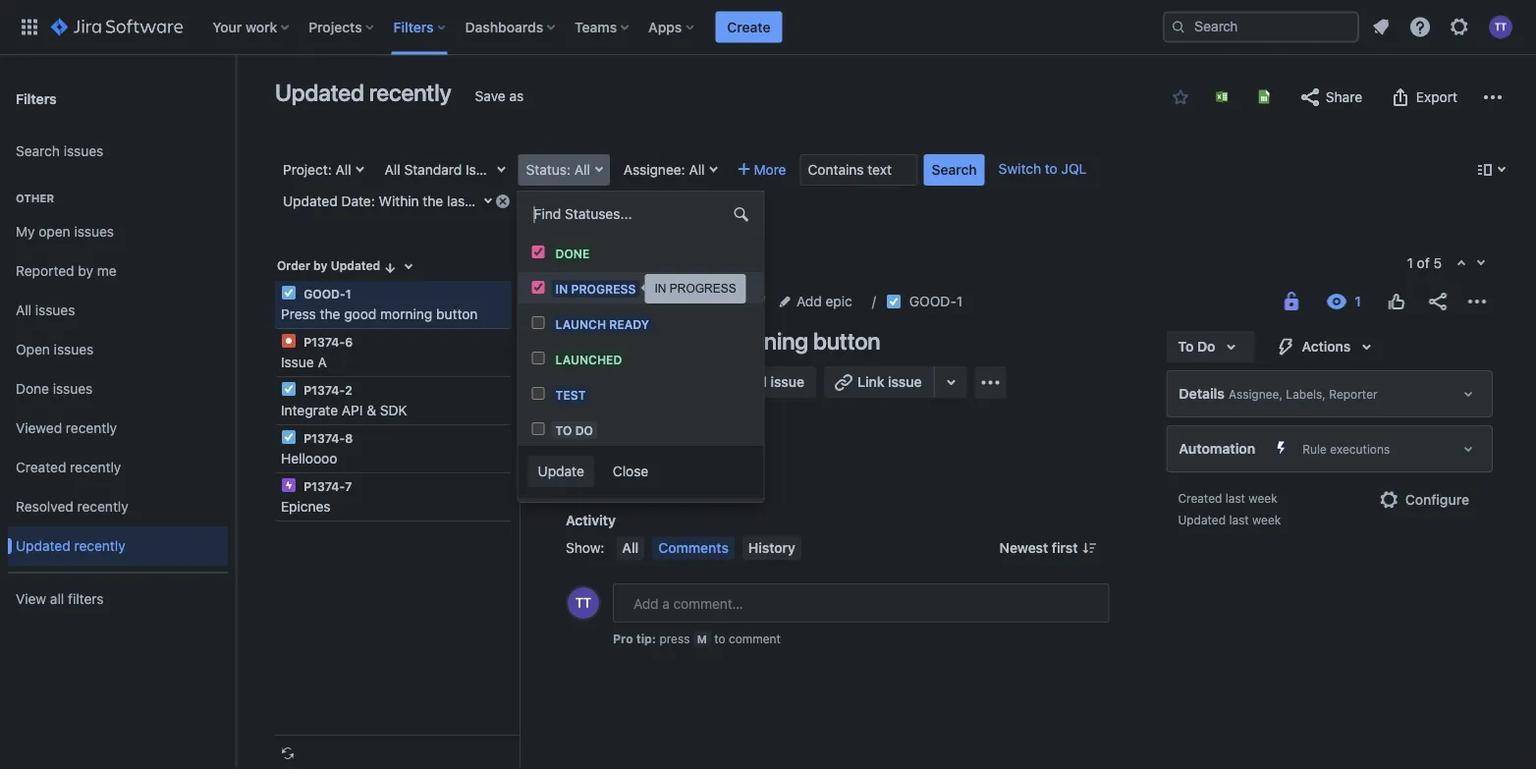 Task type: describe. For each thing, give the bounding box(es) containing it.
1 horizontal spatial updated recently
[[275, 79, 452, 106]]

1 horizontal spatial button
[[814, 327, 881, 355]]

export button
[[1380, 82, 1468, 113]]

viewed
[[16, 420, 62, 436]]

comments
[[659, 540, 729, 556]]

all up within
[[385, 162, 401, 178]]

view all filters link
[[8, 580, 228, 619]]

a for description...
[[595, 446, 602, 462]]

open in microsoft excel image
[[1215, 89, 1230, 105]]

all inside "link"
[[16, 302, 32, 318]]

menu bar containing all
[[613, 537, 806, 560]]

projects for the projects link
[[566, 293, 618, 310]]

1 vertical spatial good
[[666, 327, 719, 355]]

launch
[[556, 317, 606, 331]]

launched
[[556, 353, 622, 366]]

history
[[749, 540, 796, 556]]

2 task from the left
[[821, 162, 850, 178]]

teams
[[575, 19, 617, 35]]

link issue
[[858, 374, 922, 390]]

description
[[566, 418, 642, 434]]

create
[[727, 19, 771, 35]]

switch to jql
[[999, 161, 1087, 177]]

reported by me
[[16, 263, 117, 279]]

newest first
[[1000, 540, 1078, 556]]

copy link to issue image
[[959, 293, 975, 309]]

link issue button
[[824, 367, 936, 398]]

1 vertical spatial to
[[556, 423, 572, 437]]

open in google sheets image
[[1257, 89, 1273, 105]]

your profile and settings image
[[1490, 15, 1513, 39]]

order by updated link
[[275, 254, 400, 277]]

created for created recently
[[16, 459, 66, 476]]

open
[[16, 342, 50, 358]]

6
[[345, 335, 353, 349]]

updated right order
[[331, 259, 380, 273]]

add a description...
[[566, 446, 689, 462]]

1 horizontal spatial press
[[566, 327, 623, 355]]

1 horizontal spatial morning
[[724, 327, 809, 355]]

open issues link
[[8, 330, 228, 369]]

1 vertical spatial filters
[[16, 90, 57, 106]]

dashboards button
[[459, 11, 563, 43]]

add a child issue
[[695, 374, 805, 390]]

description...
[[606, 446, 689, 462]]

small image inside order by updated link
[[382, 260, 398, 276]]

test
[[556, 388, 586, 402]]

sidebar navigation image
[[214, 79, 257, 118]]

in progress inside tooltip
[[655, 282, 737, 295]]

0 vertical spatial the
[[423, 193, 443, 209]]

updated inside created last week updated last week
[[1179, 513, 1226, 527]]

a for child
[[725, 374, 732, 390]]

1 of 5
[[1408, 255, 1442, 271]]

sub-
[[568, 162, 598, 178]]

share link
[[1289, 82, 1373, 113]]

dashboards
[[465, 19, 544, 35]]

teams button
[[569, 11, 637, 43]]

project: all
[[283, 162, 351, 178]]

my open issues
[[16, 224, 114, 240]]

all left the bug,
[[689, 162, 705, 178]]

switch to jql link
[[999, 161, 1087, 177]]

search image
[[1171, 19, 1187, 35]]

add for add a description...
[[566, 446, 591, 462]]

1 left "of"
[[1408, 255, 1414, 271]]

in progress tooltip
[[641, 270, 750, 307]]

actions image
[[1466, 290, 1490, 313]]

attach button
[[566, 367, 654, 398]]

1 horizontal spatial good-
[[910, 293, 957, 310]]

0 horizontal spatial issue
[[281, 354, 314, 370]]

1 down order by updated link on the left of the page
[[346, 287, 351, 301]]

of
[[1418, 255, 1430, 271]]

create button
[[716, 11, 783, 43]]

by for order
[[314, 259, 328, 273]]

recently for viewed recently link
[[66, 420, 117, 436]]

p1374-7
[[301, 480, 352, 493]]

task image for integrate api & sdk
[[281, 381, 297, 397]]

comments button
[[653, 537, 735, 560]]

p1374-8
[[301, 431, 353, 445]]

updated down the projects popup button
[[275, 79, 364, 106]]

standard
[[404, 162, 462, 178]]

filters inside popup button
[[394, 19, 434, 35]]

close
[[613, 463, 649, 480]]

work
[[246, 19, 277, 35]]

0 horizontal spatial good-1
[[301, 287, 351, 301]]

share image
[[1427, 290, 1450, 313]]

remove criteria image
[[495, 193, 511, 209]]

1 horizontal spatial issue
[[466, 162, 499, 178]]

by for reported
[[78, 263, 93, 279]]

search button
[[924, 154, 985, 186]]

0 vertical spatial press the good morning button
[[281, 306, 478, 322]]

my
[[16, 224, 35, 240]]

recently down filters popup button
[[369, 79, 452, 106]]

more button
[[731, 154, 794, 186]]

0 vertical spatial task image
[[886, 294, 902, 310]]

sdk
[[380, 402, 408, 419]]

not available - this is the first issue image
[[1454, 256, 1470, 272]]

1 vertical spatial to
[[715, 632, 726, 646]]

2 types, from the left
[[667, 162, 709, 178]]

7
[[345, 480, 352, 493]]

p1374- for epicnes
[[304, 480, 345, 493]]

search for search
[[932, 162, 977, 178]]

issue a
[[281, 354, 327, 370]]

rule executions
[[1303, 442, 1391, 456]]

1 vertical spatial press the good morning button
[[566, 327, 881, 355]]

created recently link
[[8, 448, 228, 487]]

press
[[660, 632, 690, 646]]

resolved recently link
[[8, 487, 228, 527]]

bug,
[[713, 162, 742, 178]]

actions button
[[1263, 331, 1391, 363]]

open issues
[[16, 342, 94, 358]]

p1374- for integrate api & sdk
[[304, 383, 345, 397]]

details element
[[1167, 370, 1494, 418]]

goodmorning image
[[641, 294, 657, 310]]

0 horizontal spatial press
[[281, 306, 316, 322]]

epic
[[826, 293, 853, 310]]

recently for created recently link
[[70, 459, 121, 476]]

my open issues link
[[8, 212, 228, 252]]

to do button
[[1167, 331, 1255, 363]]

projects for the projects popup button
[[309, 19, 362, 35]]

order by updated
[[277, 259, 380, 273]]

task image for press the good morning button
[[281, 285, 297, 301]]

status:
[[526, 162, 571, 178]]

all issues link
[[8, 291, 228, 330]]

details assignee, labels, reporter
[[1180, 386, 1378, 402]]

open
[[39, 224, 70, 240]]

configure
[[1406, 492, 1470, 508]]

1 vertical spatial last
[[1226, 491, 1246, 505]]

0 horizontal spatial task image
[[281, 429, 297, 445]]

assignee: all
[[624, 162, 705, 178]]

1 types, from the left
[[503, 162, 545, 178]]

do inside dropdown button
[[1198, 339, 1216, 355]]

add for add a child issue
[[695, 374, 721, 390]]

all
[[50, 591, 64, 607]]

2 horizontal spatial issue
[[631, 162, 664, 178]]

default image
[[734, 206, 749, 222]]

story,
[[781, 162, 817, 178]]

all standard issue types,                                 all sub-task issue types,                                 bug,                                 epic,                                 story,                                 task
[[385, 162, 850, 178]]

done issues
[[16, 381, 93, 397]]

switch
[[999, 161, 1042, 177]]

jql
[[1062, 161, 1087, 177]]

share
[[1326, 89, 1363, 105]]

other group
[[8, 171, 228, 572]]

5
[[1434, 255, 1442, 271]]

to do inside dropdown button
[[1179, 339, 1216, 355]]



Task type: locate. For each thing, give the bounding box(es) containing it.
projects up launch ready
[[566, 293, 618, 310]]

updated down resolved
[[16, 538, 70, 554]]

p1374- up helloooo
[[304, 431, 345, 445]]

the down goodmorning icon
[[628, 327, 661, 355]]

1 vertical spatial done
[[16, 381, 49, 397]]

resolved
[[16, 499, 73, 515]]

by right order
[[314, 259, 328, 273]]

week
[[483, 193, 516, 209], [1249, 491, 1278, 505], [1253, 513, 1282, 527]]

0 horizontal spatial task
[[598, 162, 627, 178]]

issues
[[64, 143, 103, 159], [74, 224, 114, 240], [35, 302, 75, 318], [54, 342, 94, 358], [53, 381, 93, 397]]

automation
[[1180, 441, 1256, 457]]

progress inside tooltip
[[670, 282, 737, 295]]

add inside button
[[695, 374, 721, 390]]

1 vertical spatial to do
[[556, 423, 593, 437]]

all right show:
[[622, 540, 639, 556]]

recently for resolved recently 'link' at the left of page
[[77, 499, 128, 515]]

a inside button
[[725, 374, 732, 390]]

issues up viewed recently
[[53, 381, 93, 397]]

issues for open issues
[[54, 342, 94, 358]]

recently down viewed recently link
[[70, 459, 121, 476]]

pro tip: press m to comment
[[613, 632, 781, 646]]

0 horizontal spatial done
[[16, 381, 49, 397]]

bug image
[[281, 333, 297, 349]]

0 vertical spatial a
[[725, 374, 732, 390]]

recently inside 'link'
[[77, 499, 128, 515]]

0 horizontal spatial button
[[436, 306, 478, 322]]

0 horizontal spatial to do
[[556, 423, 593, 437]]

0 horizontal spatial to
[[556, 423, 572, 437]]

p1374- up epicnes
[[304, 480, 345, 493]]

small image right order by updated on the top left of page
[[382, 260, 398, 276]]

issues inside "done issues" link
[[53, 381, 93, 397]]

good-1 down order by updated on the top left of page
[[301, 287, 351, 301]]

2 vertical spatial the
[[628, 327, 661, 355]]

0 horizontal spatial filters
[[16, 90, 57, 106]]

0 vertical spatial last
[[447, 193, 470, 209]]

issues for all issues
[[35, 302, 75, 318]]

press up bug image
[[281, 306, 316, 322]]

a down description
[[595, 446, 602, 462]]

1 horizontal spatial created
[[1179, 491, 1223, 505]]

filters button
[[388, 11, 454, 43]]

1 horizontal spatial filters
[[394, 19, 434, 35]]

issues up "open issues"
[[35, 302, 75, 318]]

1 horizontal spatial task image
[[886, 294, 902, 310]]

1 horizontal spatial the
[[423, 193, 443, 209]]

updated date: within the last 1 week
[[283, 193, 516, 209]]

task image down order
[[281, 285, 297, 301]]

newest
[[1000, 540, 1049, 556]]

projects link
[[566, 290, 618, 313]]

1 horizontal spatial to
[[1045, 161, 1058, 177]]

1 horizontal spatial a
[[725, 374, 732, 390]]

good- left copy link to issue icon
[[910, 293, 957, 310]]

as
[[509, 88, 524, 104]]

configure link
[[1367, 484, 1482, 516]]

search inside button
[[932, 162, 977, 178]]

morning up child
[[724, 327, 809, 355]]

menu bar
[[613, 537, 806, 560]]

to right m
[[715, 632, 726, 646]]

viewed recently
[[16, 420, 117, 436]]

0 horizontal spatial progress
[[571, 282, 636, 296]]

appswitcher icon image
[[18, 15, 41, 39]]

1 vertical spatial a
[[595, 446, 602, 462]]

created down automation
[[1179, 491, 1223, 505]]

the down standard
[[423, 193, 443, 209]]

projects inside popup button
[[309, 19, 362, 35]]

None checkbox
[[532, 281, 545, 294], [532, 352, 545, 365], [532, 423, 545, 435], [532, 281, 545, 294], [532, 352, 545, 365], [532, 423, 545, 435]]

2 in from the left
[[655, 282, 667, 295]]

types, up the remove criteria image at left top
[[503, 162, 545, 178]]

task image up helloooo
[[281, 429, 297, 445]]

your
[[212, 19, 242, 35]]

1 vertical spatial task image
[[281, 381, 297, 397]]

within
[[379, 193, 419, 209]]

1 horizontal spatial types,
[[667, 162, 709, 178]]

1 issue from the left
[[771, 374, 805, 390]]

issues for search issues
[[64, 143, 103, 159]]

projects button
[[303, 11, 382, 43]]

banner
[[0, 0, 1537, 55]]

issue up the remove criteria image at left top
[[466, 162, 499, 178]]

issues right open at left top
[[74, 224, 114, 240]]

1 up link web pages and more image
[[957, 293, 963, 310]]

vote options: no one has voted for this issue yet. image
[[1386, 290, 1409, 313]]

1 vertical spatial button
[[814, 327, 881, 355]]

0 horizontal spatial a
[[595, 446, 602, 462]]

add for add epic
[[797, 293, 822, 310]]

do up details
[[1198, 339, 1216, 355]]

executions
[[1331, 442, 1391, 456]]

issues inside my open issues link
[[74, 224, 114, 240]]

add epic
[[797, 293, 853, 310]]

filters right the projects popup button
[[394, 19, 434, 35]]

1 horizontal spatial progress
[[670, 282, 737, 295]]

issues inside all issues "link"
[[35, 302, 75, 318]]

all up date:
[[336, 162, 351, 178]]

0 horizontal spatial good
[[344, 306, 377, 322]]

small image left 'open in microsoft excel' image
[[1173, 89, 1189, 105]]

filters up search issues
[[16, 90, 57, 106]]

close link
[[603, 457, 659, 488]]

1 vertical spatial search
[[932, 162, 977, 178]]

notifications image
[[1370, 15, 1393, 39]]

0 horizontal spatial created
[[16, 459, 66, 476]]

to do
[[1179, 339, 1216, 355], [556, 423, 593, 437]]

morning
[[380, 306, 433, 322], [724, 327, 809, 355]]

1 in from the left
[[556, 282, 568, 296]]

all left sub-
[[548, 162, 564, 178]]

0 horizontal spatial the
[[320, 306, 340, 322]]

0 vertical spatial do
[[1198, 339, 1216, 355]]

progress
[[571, 282, 636, 296], [670, 282, 737, 295]]

created inside created last week updated last week
[[1179, 491, 1223, 505]]

view
[[16, 591, 46, 607]]

0 vertical spatial created
[[16, 459, 66, 476]]

issue
[[466, 162, 499, 178], [631, 162, 664, 178], [281, 354, 314, 370]]

4 p1374- from the top
[[304, 480, 345, 493]]

good down goodmorning link
[[666, 327, 719, 355]]

done for done issues
[[16, 381, 49, 397]]

1 vertical spatial morning
[[724, 327, 809, 355]]

1 horizontal spatial do
[[1198, 339, 1216, 355]]

add a child issue button
[[662, 367, 817, 398]]

updated down project:
[[283, 193, 338, 209]]

recently down resolved recently 'link' at the left of page
[[74, 538, 125, 554]]

recently up created recently on the left of page
[[66, 420, 117, 436]]

save as button
[[465, 81, 534, 112]]

1 horizontal spatial add
[[695, 374, 721, 390]]

2 vertical spatial add
[[566, 446, 591, 462]]

small image
[[1173, 89, 1189, 105], [382, 260, 398, 276]]

issue up find statuses... field
[[631, 162, 664, 178]]

0 vertical spatial good
[[344, 306, 377, 322]]

search issues link
[[8, 132, 228, 171]]

issues right 'open'
[[54, 342, 94, 358]]

button
[[436, 306, 478, 322], [814, 327, 881, 355]]

add
[[797, 293, 822, 310], [695, 374, 721, 390], [566, 446, 591, 462]]

updated recently down the projects popup button
[[275, 79, 452, 106]]

p1374- for issue a
[[304, 335, 345, 349]]

0 vertical spatial press
[[281, 306, 316, 322]]

task
[[598, 162, 627, 178], [821, 162, 850, 178]]

2 issue from the left
[[888, 374, 922, 390]]

a left child
[[725, 374, 732, 390]]

launch ready
[[556, 317, 650, 331]]

done for done
[[556, 246, 590, 260]]

1 horizontal spatial by
[[314, 259, 328, 273]]

reporter
[[1330, 387, 1378, 401]]

to do down test
[[556, 423, 593, 437]]

your work
[[212, 19, 277, 35]]

do down test
[[575, 423, 593, 437]]

0 horizontal spatial do
[[575, 423, 593, 437]]

apps button
[[643, 11, 702, 43]]

newest first image
[[1082, 540, 1098, 556]]

projects right work
[[309, 19, 362, 35]]

to do up details
[[1179, 339, 1216, 355]]

Add a comment… field
[[613, 584, 1110, 623]]

in inside tooltip
[[655, 282, 667, 295]]

projects
[[309, 19, 362, 35], [566, 293, 618, 310]]

8
[[345, 431, 353, 445]]

types, left the bug,
[[667, 162, 709, 178]]

1 vertical spatial created
[[1179, 491, 1223, 505]]

integrate api & sdk
[[281, 402, 408, 419]]

profile image of terry turtle image
[[568, 588, 599, 619]]

1 p1374- from the top
[[304, 335, 345, 349]]

good- down order by updated on the top left of page
[[304, 287, 346, 301]]

search left switch
[[932, 162, 977, 178]]

p1374- up a
[[304, 335, 345, 349]]

me
[[97, 263, 117, 279]]

1 horizontal spatial good
[[666, 327, 719, 355]]

newest first button
[[988, 537, 1110, 560]]

task image left good-1 link on the right of page
[[886, 294, 902, 310]]

0 vertical spatial button
[[436, 306, 478, 322]]

by inside order by updated link
[[314, 259, 328, 273]]

0 horizontal spatial small image
[[382, 260, 398, 276]]

1
[[474, 193, 480, 209], [1408, 255, 1414, 271], [346, 287, 351, 301], [957, 293, 963, 310]]

to inside dropdown button
[[1179, 339, 1194, 355]]

1 vertical spatial do
[[575, 423, 593, 437]]

last for the
[[447, 193, 470, 209]]

0 horizontal spatial to
[[715, 632, 726, 646]]

issues for done issues
[[53, 381, 93, 397]]

all issues
[[16, 302, 75, 318]]

task image
[[281, 285, 297, 301], [281, 381, 297, 397]]

done down 'open'
[[16, 381, 49, 397]]

other
[[16, 192, 54, 205]]

1 horizontal spatial in
[[655, 282, 667, 295]]

done up the projects link
[[556, 246, 590, 260]]

updated inside other "group"
[[16, 538, 70, 554]]

first
[[1052, 540, 1078, 556]]

1 vertical spatial task image
[[281, 429, 297, 445]]

issue right link
[[888, 374, 922, 390]]

progress up launch ready
[[571, 282, 636, 296]]

0 vertical spatial search
[[16, 143, 60, 159]]

project:
[[283, 162, 332, 178]]

search up "other"
[[16, 143, 60, 159]]

good
[[344, 306, 377, 322], [666, 327, 719, 355]]

jira software image
[[51, 15, 183, 39], [51, 15, 183, 39]]

export
[[1417, 89, 1458, 105]]

filters
[[68, 591, 104, 607]]

to left jql
[[1045, 161, 1058, 177]]

Search issues using keywords text field
[[800, 154, 918, 186]]

rule
[[1303, 442, 1327, 456]]

1 left the remove criteria image at left top
[[474, 193, 480, 209]]

primary element
[[12, 0, 1163, 55]]

2 in progress from the left
[[655, 282, 737, 295]]

recently for updated recently link
[[74, 538, 125, 554]]

2 vertical spatial last
[[1230, 513, 1250, 527]]

0 horizontal spatial in
[[556, 282, 568, 296]]

help image
[[1409, 15, 1433, 39]]

add app image
[[979, 371, 1003, 395]]

press the good morning button up 6
[[281, 306, 478, 322]]

1 horizontal spatial task
[[821, 162, 850, 178]]

updated recently
[[275, 79, 452, 106], [16, 538, 125, 554]]

2 p1374- from the top
[[304, 383, 345, 397]]

by left me
[[78, 263, 93, 279]]

1 vertical spatial week
[[1249, 491, 1278, 505]]

good-1
[[301, 287, 351, 301], [910, 293, 963, 310]]

0 horizontal spatial types,
[[503, 162, 545, 178]]

last for updated
[[1230, 513, 1250, 527]]

link
[[858, 374, 885, 390]]

1 horizontal spatial to do
[[1179, 339, 1216, 355]]

issue down bug image
[[281, 354, 314, 370]]

0 vertical spatial to do
[[1179, 339, 1216, 355]]

2 horizontal spatial the
[[628, 327, 661, 355]]

1 vertical spatial projects
[[566, 293, 618, 310]]

apps
[[649, 19, 682, 35]]

progress right goodmorning icon
[[670, 282, 737, 295]]

issues up my open issues
[[64, 143, 103, 159]]

updated recently down resolved recently
[[16, 538, 125, 554]]

0 vertical spatial to
[[1045, 161, 1058, 177]]

1 task image from the top
[[281, 285, 297, 301]]

1 progress from the left
[[571, 282, 636, 296]]

p1374- for helloooo
[[304, 431, 345, 445]]

created down viewed at left bottom
[[16, 459, 66, 476]]

morning down order by updated link on the left of the page
[[380, 306, 433, 322]]

0 horizontal spatial good-
[[304, 287, 346, 301]]

None submit
[[528, 456, 594, 487]]

0 vertical spatial add
[[797, 293, 822, 310]]

1 horizontal spatial in progress
[[655, 282, 737, 295]]

1 vertical spatial the
[[320, 306, 340, 322]]

good-1 up link web pages and more image
[[910, 293, 963, 310]]

the up p1374-6 in the left top of the page
[[320, 306, 340, 322]]

1 horizontal spatial issue
[[888, 374, 922, 390]]

3 p1374- from the top
[[304, 431, 345, 445]]

1 in progress from the left
[[556, 282, 636, 296]]

2 vertical spatial week
[[1253, 513, 1282, 527]]

types,
[[503, 162, 545, 178], [667, 162, 709, 178]]

0 horizontal spatial updated recently
[[16, 538, 125, 554]]

assignee:
[[624, 162, 686, 178]]

0 horizontal spatial search
[[16, 143, 60, 159]]

updated recently inside updated recently link
[[16, 538, 125, 554]]

0 vertical spatial projects
[[309, 19, 362, 35]]

1 horizontal spatial to
[[1179, 339, 1194, 355]]

task image
[[886, 294, 902, 310], [281, 429, 297, 445]]

p1374-2
[[301, 383, 352, 397]]

created for created last week updated last week
[[1179, 491, 1223, 505]]

good up 6
[[344, 306, 377, 322]]

issue right child
[[771, 374, 805, 390]]

press down the projects link
[[566, 327, 623, 355]]

updated down automation
[[1179, 513, 1226, 527]]

done inside other "group"
[[16, 381, 49, 397]]

all inside 'button'
[[622, 540, 639, 556]]

epic image
[[281, 478, 297, 493]]

1 vertical spatial press
[[566, 327, 623, 355]]

search for search issues
[[16, 143, 60, 159]]

labels,
[[1287, 387, 1326, 401]]

settings image
[[1448, 15, 1472, 39]]

1 horizontal spatial done
[[556, 246, 590, 260]]

created
[[16, 459, 66, 476], [1179, 491, 1223, 505]]

created inside other "group"
[[16, 459, 66, 476]]

add inside dropdown button
[[797, 293, 822, 310]]

p1374- up integrate
[[304, 383, 345, 397]]

0 vertical spatial week
[[483, 193, 516, 209]]

1 task from the left
[[598, 162, 627, 178]]

next issue 'p1374-6' ( type 'j' ) image
[[1474, 255, 1490, 271]]

all up 'open'
[[16, 302, 32, 318]]

in progress
[[556, 282, 636, 296], [655, 282, 737, 295]]

banner containing your work
[[0, 0, 1537, 55]]

2 task image from the top
[[281, 381, 297, 397]]

1 vertical spatial add
[[695, 374, 721, 390]]

add left epic
[[797, 293, 822, 310]]

to down test
[[556, 423, 572, 437]]

link web pages and more image
[[940, 370, 964, 394]]

p1374-
[[304, 335, 345, 349], [304, 383, 345, 397], [304, 431, 345, 445], [304, 480, 345, 493]]

by inside reported by me "link"
[[78, 263, 93, 279]]

Find Statuses... field
[[528, 200, 754, 228]]

2 progress from the left
[[670, 282, 737, 295]]

0 horizontal spatial add
[[566, 446, 591, 462]]

0 vertical spatial filters
[[394, 19, 434, 35]]

0 vertical spatial to
[[1179, 339, 1194, 355]]

1 horizontal spatial small image
[[1173, 89, 1189, 105]]

0 horizontal spatial by
[[78, 263, 93, 279]]

all right status:
[[575, 162, 590, 178]]

1 horizontal spatial search
[[932, 162, 977, 178]]

resolved recently
[[16, 499, 128, 515]]

history button
[[743, 537, 802, 560]]

Search field
[[1163, 11, 1360, 43]]

&
[[367, 402, 376, 419]]

1 horizontal spatial good-1
[[910, 293, 963, 310]]

issues inside open issues link
[[54, 342, 94, 358]]

search issues
[[16, 143, 103, 159]]

child
[[736, 374, 767, 390]]

add down description
[[566, 446, 591, 462]]

0 vertical spatial task image
[[281, 285, 297, 301]]

the
[[423, 193, 443, 209], [320, 306, 340, 322], [628, 327, 661, 355]]

created last week updated last week
[[1179, 491, 1282, 527]]

task image up integrate
[[281, 381, 297, 397]]

None checkbox
[[532, 246, 545, 258], [532, 316, 545, 329], [532, 387, 545, 400], [532, 246, 545, 258], [532, 316, 545, 329], [532, 387, 545, 400]]

to up details
[[1179, 339, 1194, 355]]

0 horizontal spatial press the good morning button
[[281, 306, 478, 322]]

pro
[[613, 632, 633, 646]]

0 horizontal spatial projects
[[309, 19, 362, 35]]

press the good morning button down "goodmorning"
[[566, 327, 881, 355]]

viewed recently link
[[8, 409, 228, 448]]

add left child
[[695, 374, 721, 390]]

issues inside search issues link
[[64, 143, 103, 159]]

integrate
[[281, 402, 338, 419]]

2 horizontal spatial add
[[797, 293, 822, 310]]

recently down created recently link
[[77, 499, 128, 515]]

show:
[[566, 540, 605, 556]]

0 vertical spatial morning
[[380, 306, 433, 322]]

search
[[16, 143, 60, 159], [932, 162, 977, 178]]

automation element
[[1167, 425, 1494, 473]]



Task type: vqa. For each thing, say whether or not it's contained in the screenshot.
top market
no



